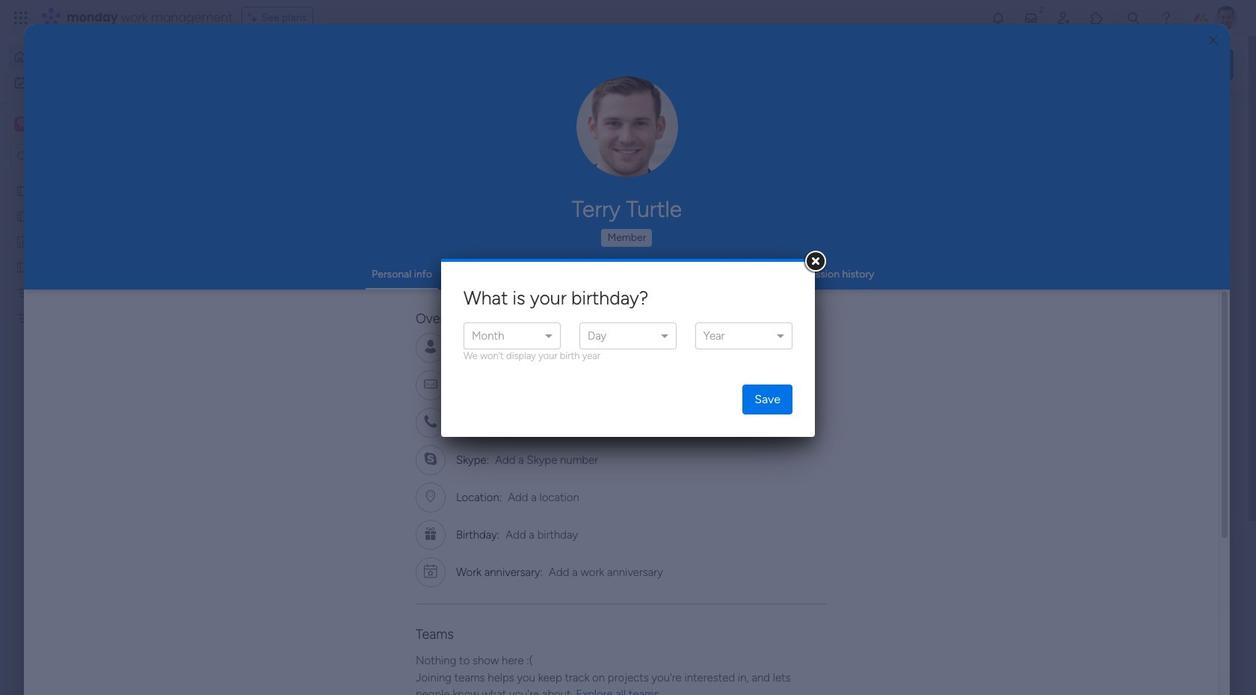 Task type: vqa. For each thing, say whether or not it's contained in the screenshot.
Close 'icon' at the right top
yes



Task type: locate. For each thing, give the bounding box(es) containing it.
invite members image
[[1057, 10, 1072, 25]]

templates image image
[[1023, 301, 1221, 404]]

monday marketplace image
[[1090, 10, 1105, 25]]

public board image up public board image
[[16, 183, 30, 198]]

0 vertical spatial add to favorites image
[[933, 273, 948, 288]]

add to favorites image
[[933, 273, 948, 288], [444, 457, 459, 472]]

getting started element
[[1010, 545, 1234, 605]]

dapulse x slim image
[[1212, 108, 1230, 126]]

public board image down public dashboard icon
[[16, 260, 30, 274]]

public board image
[[16, 183, 30, 198], [16, 260, 30, 274], [250, 273, 266, 290], [495, 273, 511, 290]]

1 horizontal spatial add to favorites image
[[933, 273, 948, 288]]

notifications image
[[991, 10, 1006, 25]]

workspace image
[[14, 116, 29, 132], [17, 116, 27, 132]]

list box
[[0, 175, 191, 532]]

update feed image
[[1024, 10, 1039, 25]]

1 workspace image from the left
[[14, 116, 29, 132]]

search everything image
[[1127, 10, 1142, 25]]

option
[[0, 177, 191, 180]]

2 workspace image from the left
[[17, 116, 27, 132]]

quick search results list box
[[231, 140, 974, 521]]

0 horizontal spatial add to favorites image
[[444, 457, 459, 472]]



Task type: describe. For each thing, give the bounding box(es) containing it.
close image
[[1210, 35, 1219, 46]]

see plans image
[[248, 10, 262, 26]]

component image
[[495, 297, 508, 310]]

help center element
[[1010, 617, 1234, 677]]

public board image
[[16, 209, 30, 223]]

2 image
[[1035, 1, 1049, 18]]

help image
[[1160, 10, 1175, 25]]

copied! image
[[556, 342, 567, 353]]

select product image
[[13, 10, 28, 25]]

public board image up component icon
[[495, 273, 511, 290]]

public board image up component image
[[250, 273, 266, 290]]

1 vertical spatial add to favorites image
[[444, 457, 459, 472]]

terry turtle image
[[1215, 6, 1239, 30]]

public dashboard image
[[16, 234, 30, 248]]

component image
[[250, 297, 263, 310]]



